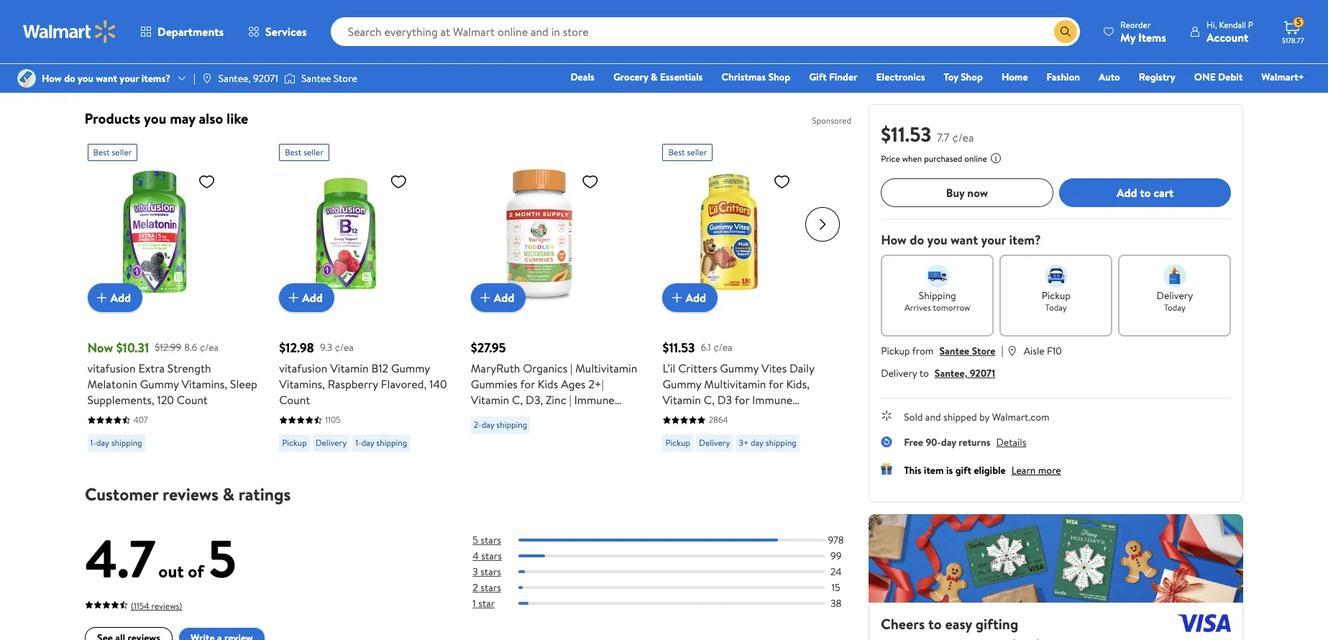 Task type: describe. For each thing, give the bounding box(es) containing it.
best seller for $11.53
[[668, 146, 707, 158]]

star
[[478, 597, 495, 611]]

one
[[1194, 70, 1216, 84]]

1105
[[325, 414, 341, 426]]

add to favorites list, vitafusion extra strength melatonin gummy vitamins, sleep supplements, 120 count image
[[198, 173, 215, 191]]

account
[[1207, 29, 1249, 45]]

| left 60
[[582, 424, 584, 440]]

support inside $11.53 6.1 ¢/ea l'il critters gummy vites daily gummy multivitamin for kids, vitamin c, d3 for immune support cherry, strawberry, orange, pineapple and blueberry flavors, 190 gummies
[[663, 408, 703, 424]]

seller for $11.53
[[687, 146, 707, 158]]

also
[[199, 109, 223, 128]]

capital one  earn 5% cash back on walmart.com. see if you're pre-approved with no credit risk. learn more element
[[687, 57, 737, 72]]

0 vertical spatial kids
[[538, 376, 558, 392]]

ratings
[[238, 482, 291, 506]]

intent image for shipping image
[[926, 265, 949, 288]]

sold and shipped by walmart.com
[[904, 410, 1050, 424]]

3 add to cart image from the left
[[477, 289, 494, 307]]

add button for vitafusion extra strength melatonin gummy vitamins, sleep supplements, 120 count image
[[87, 283, 142, 312]]

want for item?
[[951, 231, 978, 249]]

count inside now $10.31 $12.99 8.6 ¢/ea vitafusion extra strength melatonin gummy vitamins, sleep supplements, 120 count
[[177, 392, 208, 408]]

risk.
[[656, 56, 676, 72]]

c, inside $11.53 6.1 ¢/ea l'il critters gummy vites daily gummy multivitamin for kids, vitamin c, d3 for immune support cherry, strawberry, orange, pineapple and blueberry flavors, 190 gummies
[[704, 392, 715, 408]]

0 horizontal spatial &
[[222, 482, 234, 506]]

1 star
[[472, 597, 495, 611]]

2 1- from the left
[[355, 437, 361, 449]]

you for how do you want your item?
[[927, 231, 948, 249]]

gummy left vites
[[720, 360, 759, 376]]

progress bar for 15
[[518, 586, 824, 589]]

day down 'supplements,'
[[96, 437, 109, 449]]

your for items?
[[120, 71, 139, 86]]

99
[[830, 549, 841, 563]]

fashion link
[[1040, 69, 1087, 85]]

38
[[830, 597, 841, 611]]

registry link
[[1132, 69, 1182, 85]]

| left aisle
[[1001, 342, 1004, 358]]

pickup up ratings
[[282, 437, 307, 449]]

shipping right "fruit"
[[496, 419, 527, 431]]

3+ day shipping
[[739, 437, 797, 449]]

products
[[84, 109, 140, 128]]

returns
[[959, 435, 991, 449]]

add button for maryruth organics | multivitamin gummies for kids ages 2+| vitamin c, d3, zinc | immune support kids gummy vitamins | fruit flavored | vegan | 60 count image
[[471, 283, 526, 312]]

today for delivery
[[1164, 301, 1186, 314]]

hi,
[[1207, 18, 1217, 31]]

this
[[904, 463, 922, 478]]

want for items?
[[96, 71, 117, 86]]

gift
[[955, 463, 972, 478]]

debit
[[1218, 70, 1243, 84]]

auto
[[1099, 70, 1120, 84]]

for inside $27.95 maryruth organics | multivitamin gummies for kids ages 2+| vitamin c, d3, zinc | immune support kids gummy vitamins | fruit flavored | vegan | 60 count
[[520, 376, 535, 392]]

sleep
[[230, 376, 257, 392]]

90-
[[926, 435, 941, 449]]

1 1- from the left
[[90, 437, 96, 449]]

best seller for $12.98
[[285, 146, 324, 158]]

melatonin
[[87, 376, 137, 392]]

407
[[133, 414, 148, 426]]

immune inside $27.95 maryruth organics | multivitamin gummies for kids ages 2+| vitamin c, d3, zinc | immune support kids gummy vitamins | fruit flavored | vegan | 60 count
[[574, 392, 615, 408]]

home
[[1002, 70, 1028, 84]]

day left returns
[[941, 435, 956, 449]]

christmas
[[722, 70, 766, 84]]

products you may also like
[[84, 109, 248, 128]]

1 horizontal spatial for
[[735, 392, 750, 408]]

departments
[[157, 24, 224, 40]]

details
[[996, 435, 1026, 449]]

to for add
[[1140, 185, 1151, 200]]

customer
[[84, 482, 158, 506]]

santee store
[[301, 71, 357, 86]]

walmart+ link
[[1255, 69, 1311, 85]]

0 vertical spatial santee,
[[219, 71, 251, 86]]

stars for 5 stars
[[480, 533, 501, 547]]

120
[[157, 392, 174, 408]]

add to favorites list, vitafusion vitamin b12 gummy vitamins, raspberry flavored, 140 count image
[[390, 173, 407, 191]]

day down "raspberry"
[[361, 437, 374, 449]]

to for delivery
[[920, 366, 929, 380]]

2 horizontal spatial for
[[769, 376, 784, 392]]

shop for christmas shop
[[768, 70, 790, 84]]

orange,
[[663, 424, 703, 440]]

seller for $12.98
[[304, 146, 324, 158]]

0 horizontal spatial 5
[[208, 522, 236, 594]]

walmart.com.
[[378, 56, 447, 72]]

christmas shop
[[722, 70, 790, 84]]

add for vitafusion extra strength melatonin gummy vitamins, sleep supplements, 120 count image
[[110, 290, 131, 306]]

delivery down 1105 at the left
[[315, 437, 347, 449]]

arrives
[[905, 301, 931, 314]]

best for $12.98
[[285, 146, 302, 158]]

multivitamin inside $27.95 maryruth organics | multivitamin gummies for kids ages 2+| vitamin c, d3, zinc | immune support kids gummy vitamins | fruit flavored | vegan | 60 count
[[575, 360, 637, 376]]

may
[[170, 109, 195, 128]]

delivery down intent image for delivery in the top right of the page
[[1157, 288, 1193, 303]]

gift finder link
[[803, 69, 864, 85]]

2 stars
[[472, 581, 501, 595]]

add to cart
[[1117, 185, 1174, 200]]

$11.53 7.7 ¢/ea
[[881, 120, 974, 148]]

flavored
[[497, 424, 540, 440]]

¢/ea for $11.53 7.7 ¢/ea
[[952, 129, 974, 145]]

(1154 reviews) link
[[84, 597, 182, 613]]

| left vegan
[[543, 424, 545, 440]]

add button for l'il critters gummy vites daily gummy multivitamin for kids, vitamin c, d3 for immune support cherry, strawberry, orange, pineapple and blueberry flavors, 190 gummies image
[[663, 283, 718, 312]]

6.1
[[701, 340, 711, 355]]

multivitamin inside $11.53 6.1 ¢/ea l'il critters gummy vites daily gummy multivitamin for kids, vitamin c, d3 for immune support cherry, strawberry, orange, pineapple and blueberry flavors, 190 gummies
[[704, 376, 766, 392]]

kendall
[[1219, 18, 1246, 31]]

learn inside "element"
[[687, 57, 712, 72]]

auto link
[[1092, 69, 1127, 85]]

pickup down intent image for pickup
[[1042, 288, 1071, 303]]

vitafusion inside $12.98 9.3 ¢/ea vitafusion vitamin b12 gummy vitamins, raspberry flavored, 140 count
[[279, 360, 327, 376]]

shipped
[[943, 410, 977, 424]]

fashion
[[1047, 70, 1080, 84]]

vitamin inside $11.53 6.1 ¢/ea l'il critters gummy vites daily gummy multivitamin for kids, vitamin c, d3 for immune support cherry, strawberry, orange, pineapple and blueberry flavors, 190 gummies
[[663, 392, 701, 408]]

progress bar for 24
[[518, 571, 824, 573]]

flavored,
[[381, 376, 427, 392]]

1 vertical spatial more
[[1038, 463, 1061, 478]]

of
[[188, 559, 204, 583]]

1 1-day shipping from the left
[[90, 437, 142, 449]]

count inside $12.98 9.3 ¢/ea vitafusion vitamin b12 gummy vitamins, raspberry flavored, 140 count
[[279, 392, 310, 408]]

140
[[429, 376, 447, 392]]

progress bar for 99
[[518, 555, 824, 558]]

organics
[[523, 360, 568, 376]]

(1154
[[131, 600, 149, 612]]

see
[[450, 56, 468, 72]]

add inside button
[[1117, 185, 1137, 200]]

your for item?
[[981, 231, 1006, 249]]

¢/ea inside now $10.31 $12.99 8.6 ¢/ea vitafusion extra strength melatonin gummy vitamins, sleep supplements, 120 count
[[200, 340, 219, 355]]

d3,
[[526, 392, 543, 408]]

9.3
[[320, 340, 332, 355]]

items?
[[141, 71, 170, 86]]

departments button
[[128, 14, 236, 49]]

24
[[830, 565, 841, 579]]

tomorrow
[[933, 301, 971, 314]]

2 1-day shipping from the left
[[355, 437, 407, 449]]

fruit
[[471, 424, 494, 440]]

you're
[[481, 56, 512, 72]]

pre-
[[515, 56, 536, 72]]

gifting made easy image
[[881, 463, 893, 475]]

$27.95
[[471, 339, 506, 357]]

from
[[912, 344, 934, 358]]

1 horizontal spatial 92071
[[970, 366, 995, 380]]

credit
[[624, 56, 654, 72]]

stars for 3 stars
[[480, 565, 501, 579]]

p
[[1248, 18, 1253, 31]]

vegan
[[548, 424, 579, 440]]

daily
[[790, 360, 814, 376]]

walmart+
[[1262, 70, 1305, 84]]

raspberry
[[328, 376, 378, 392]]

pickup today
[[1042, 288, 1071, 314]]

1 seller from the left
[[112, 146, 132, 158]]

1 horizontal spatial &
[[651, 70, 658, 84]]

grocery & essentials
[[613, 70, 703, 84]]

how for how do you want your item?
[[881, 231, 907, 249]]

critters
[[678, 360, 717, 376]]

one debit link
[[1188, 69, 1249, 85]]

search icon image
[[1060, 26, 1072, 37]]

add to cart image for 407
[[93, 289, 110, 307]]

you for how do you want your items?
[[78, 71, 93, 86]]

flavors,
[[663, 440, 701, 455]]

vitafusion extra strength melatonin gummy vitamins, sleep supplements, 120 count image
[[87, 167, 221, 301]]

electronics link
[[870, 69, 932, 85]]

do for how do you want your item?
[[910, 231, 924, 249]]

progress bar for 978
[[518, 539, 824, 542]]

is
[[946, 463, 953, 478]]

store inside 'pickup from santee store |'
[[972, 344, 996, 358]]

delivery to santee, 92071
[[881, 366, 995, 380]]

day left flavored
[[482, 419, 494, 431]]

$11.53 for $11.53 7.7 ¢/ea
[[881, 120, 931, 148]]

4 stars
[[472, 549, 502, 563]]

1 horizontal spatial and
[[925, 410, 941, 424]]

with
[[585, 56, 606, 72]]

2864
[[709, 414, 728, 426]]

add to favorites list, maryruth organics | multivitamin gummies for kids ages 2+| vitamin c, d3, zinc | immune support kids gummy vitamins | fruit flavored | vegan | 60 count image
[[582, 173, 599, 191]]

online
[[965, 152, 987, 165]]



Task type: vqa. For each thing, say whether or not it's contained in the screenshot.
CHRISTMAS SHOP
yes



Task type: locate. For each thing, give the bounding box(es) containing it.
shipping down strawberry,
[[766, 437, 797, 449]]

4 progress bar from the top
[[518, 586, 824, 589]]

4.7
[[84, 522, 155, 594]]

0 horizontal spatial more
[[714, 57, 737, 72]]

gummy right b12
[[391, 360, 430, 376]]

for
[[520, 376, 535, 392], [769, 376, 784, 392], [735, 392, 750, 408]]

92071 down 'santee store' button
[[970, 366, 995, 380]]

vitamin up orange,
[[663, 392, 701, 408]]

vitamin left b12
[[330, 360, 369, 376]]

2 add button from the left
[[279, 283, 334, 312]]

5 inside '5 $178.77'
[[1297, 16, 1301, 28]]

1 horizontal spatial  image
[[284, 71, 296, 86]]

0 horizontal spatial your
[[120, 71, 139, 86]]

 image
[[17, 69, 36, 88], [284, 71, 296, 86]]

1 horizontal spatial c,
[[704, 392, 715, 408]]

gummies down $27.95
[[471, 376, 518, 392]]

5 for 5 stars
[[472, 533, 478, 547]]

0 horizontal spatial best
[[93, 146, 110, 158]]

support
[[471, 408, 511, 424], [663, 408, 703, 424]]

3 seller from the left
[[687, 146, 707, 158]]

1 best from the left
[[93, 146, 110, 158]]

vitamins,
[[182, 376, 227, 392], [279, 376, 325, 392]]

pickup left 190
[[666, 437, 690, 449]]

& left ratings
[[222, 482, 234, 506]]

vitamin inside $27.95 maryruth organics | multivitamin gummies for kids ages 2+| vitamin c, d3, zinc | immune support kids gummy vitamins | fruit flavored | vegan | 60 count
[[471, 392, 509, 408]]

aisle f10
[[1024, 344, 1062, 358]]

 image for santee store
[[284, 71, 296, 86]]

0 horizontal spatial add to cart image
[[93, 289, 110, 307]]

add to cart button
[[1059, 178, 1231, 207]]

support left d3,
[[471, 408, 511, 424]]

1 vertical spatial santee
[[940, 344, 970, 358]]

immune up 60
[[574, 392, 615, 408]]

day
[[482, 419, 494, 431], [941, 435, 956, 449], [96, 437, 109, 449], [361, 437, 374, 449], [751, 437, 764, 449]]

| left capitalone image
[[193, 71, 195, 86]]

product group containing $11.53
[[663, 138, 834, 458]]

3 best from the left
[[668, 146, 685, 158]]

best for $11.53
[[668, 146, 685, 158]]

1 product group from the left
[[87, 138, 259, 458]]

2 horizontal spatial 5
[[1297, 16, 1301, 28]]

1 today from the left
[[1045, 301, 1067, 314]]

0 horizontal spatial you
[[78, 71, 93, 86]]

delivery
[[1157, 288, 1193, 303], [881, 366, 917, 380], [315, 437, 347, 449], [699, 437, 730, 449]]

toy
[[944, 70, 958, 84]]

shipping arrives tomorrow
[[905, 288, 971, 314]]

2 add to cart image from the left
[[285, 289, 302, 307]]

1 vertical spatial kids
[[514, 408, 534, 424]]

1 vitafusion from the left
[[87, 360, 136, 376]]

5 up 4 at bottom left
[[472, 533, 478, 547]]

shipping down flavored,
[[376, 437, 407, 449]]

1 vertical spatial store
[[972, 344, 996, 358]]

eligible
[[974, 463, 1006, 478]]

¢/ea inside $11.53 7.7 ¢/ea
[[952, 129, 974, 145]]

count right 120
[[177, 392, 208, 408]]

delivery down 2864
[[699, 437, 730, 449]]

l'il critters gummy vites daily gummy multivitamin for kids, vitamin c, d3 for immune support cherry, strawberry, orange, pineapple and blueberry flavors, 190 gummies image
[[663, 167, 796, 301]]

capitalone image
[[199, 47, 257, 84]]

add button up 6.1
[[663, 283, 718, 312]]

1 horizontal spatial do
[[910, 231, 924, 249]]

0 horizontal spatial  image
[[17, 69, 36, 88]]

1 vertical spatial 92071
[[970, 366, 995, 380]]

92071
[[253, 71, 278, 86], [970, 366, 995, 380]]

finder
[[829, 70, 858, 84]]

0 vertical spatial how
[[42, 71, 62, 86]]

60
[[587, 424, 600, 440]]

¢/ea inside $11.53 6.1 ¢/ea l'il critters gummy vites daily gummy multivitamin for kids, vitamin c, d3 for immune support cherry, strawberry, orange, pineapple and blueberry flavors, 190 gummies
[[713, 340, 733, 355]]

learn down details
[[1012, 463, 1036, 478]]

b12
[[371, 360, 388, 376]]

cart
[[1154, 185, 1174, 200]]

1 horizontal spatial 1-day shipping
[[355, 437, 407, 449]]

0 vertical spatial do
[[64, 71, 75, 86]]

0 vertical spatial $11.53
[[881, 120, 931, 148]]

1 horizontal spatial best seller
[[285, 146, 324, 158]]

multivitamin up vitamins at left
[[575, 360, 637, 376]]

immune inside $11.53 6.1 ¢/ea l'il critters gummy vites daily gummy multivitamin for kids, vitamin c, d3 for immune support cherry, strawberry, orange, pineapple and blueberry flavors, 190 gummies
[[752, 392, 793, 408]]

0 vertical spatial your
[[120, 71, 139, 86]]

¢/ea right 6.1
[[713, 340, 733, 355]]

and inside $11.53 6.1 ¢/ea l'il critters gummy vites daily gummy multivitamin for kids, vitamin c, d3 for immune support cherry, strawberry, orange, pineapple and blueberry flavors, 190 gummies
[[757, 424, 775, 440]]

0 horizontal spatial vitamins,
[[182, 376, 227, 392]]

vitamins, down $12.98
[[279, 376, 325, 392]]

intent image for delivery image
[[1164, 265, 1187, 288]]

2 horizontal spatial best
[[668, 146, 685, 158]]

customer reviews & ratings
[[84, 482, 291, 506]]

5
[[1297, 16, 1301, 28], [208, 522, 236, 594], [472, 533, 478, 547]]

0 horizontal spatial shop
[[768, 70, 790, 84]]

stars right the 3
[[480, 565, 501, 579]]

$11.53 up l'il
[[663, 339, 695, 357]]

shipping
[[919, 288, 956, 303]]

intent image for pickup image
[[1045, 265, 1068, 288]]

1 vertical spatial how
[[881, 231, 907, 249]]

gummy down ages
[[537, 408, 576, 424]]

for right d3
[[735, 392, 750, 408]]

0 horizontal spatial store
[[334, 71, 357, 86]]

progress bar for 38
[[518, 602, 824, 605]]

0 horizontal spatial today
[[1045, 301, 1067, 314]]

5 up $178.77
[[1297, 16, 1301, 28]]

how do you want your item?
[[881, 231, 1041, 249]]

gummies right 190
[[723, 440, 770, 455]]

2 progress bar from the top
[[518, 555, 824, 558]]

1 horizontal spatial how
[[881, 231, 907, 249]]

add button up $27.95
[[471, 283, 526, 312]]

|
[[193, 71, 195, 86], [1001, 342, 1004, 358], [570, 360, 573, 376], [569, 392, 571, 408], [624, 408, 627, 424], [543, 424, 545, 440], [582, 424, 584, 440]]

deals
[[571, 70, 595, 84]]

3 best seller from the left
[[668, 146, 707, 158]]

1 horizontal spatial you
[[144, 109, 166, 128]]

Walmart Site-Wide search field
[[331, 17, 1080, 46]]

shop right christmas
[[768, 70, 790, 84]]

&
[[651, 70, 658, 84], [222, 482, 234, 506]]

no
[[609, 56, 621, 72]]

delivery down from
[[881, 366, 917, 380]]

1 horizontal spatial 5
[[472, 533, 478, 547]]

add for the vitafusion vitamin b12 gummy vitamins, raspberry flavored, 140 count image
[[302, 290, 323, 306]]

add button up $12.98
[[279, 283, 334, 312]]

gummies inside $27.95 maryruth organics | multivitamin gummies for kids ages 2+| vitamin c, d3, zinc | immune support kids gummy vitamins | fruit flavored | vegan | 60 count
[[471, 376, 518, 392]]

| right zinc
[[569, 392, 571, 408]]

2 horizontal spatial count
[[603, 424, 634, 440]]

0 horizontal spatial want
[[96, 71, 117, 86]]

learn
[[687, 57, 712, 72], [1012, 463, 1036, 478]]

1 horizontal spatial today
[[1164, 301, 1186, 314]]

reviews
[[162, 482, 218, 506]]

3 product group from the left
[[471, 138, 643, 458]]

ages
[[561, 376, 586, 392]]

today down intent image for delivery in the top right of the page
[[1164, 301, 1186, 314]]

gummies inside $11.53 6.1 ¢/ea l'il critters gummy vites daily gummy multivitamin for kids, vitamin c, d3 for immune support cherry, strawberry, orange, pineapple and blueberry flavors, 190 gummies
[[723, 440, 770, 455]]

sponsored
[[812, 114, 852, 127]]

blueberry
[[778, 424, 826, 440]]

l'il
[[663, 360, 676, 376]]

2 best from the left
[[285, 146, 302, 158]]

stars right 4 at bottom left
[[481, 549, 502, 563]]

supplements,
[[87, 392, 154, 408]]

shipping down "407"
[[111, 437, 142, 449]]

1 vitamins, from the left
[[182, 376, 227, 392]]

0 vertical spatial &
[[651, 70, 658, 84]]

1 vertical spatial &
[[222, 482, 234, 506]]

1 best seller from the left
[[93, 146, 132, 158]]

multivitamin up cherry,
[[704, 376, 766, 392]]

1 vertical spatial gummies
[[723, 440, 770, 455]]

gummy down $12.99
[[140, 376, 179, 392]]

free 90-day returns details
[[904, 435, 1026, 449]]

2 seller from the left
[[304, 146, 324, 158]]

1 horizontal spatial immune
[[752, 392, 793, 408]]

stars for 4 stars
[[481, 549, 502, 563]]

add to cart image
[[93, 289, 110, 307], [285, 289, 302, 307], [477, 289, 494, 307]]

reorder my items
[[1120, 18, 1166, 45]]

maryruth
[[471, 360, 520, 376]]

progress bar
[[518, 539, 824, 542], [518, 555, 824, 558], [518, 571, 824, 573], [518, 586, 824, 589], [518, 602, 824, 605]]

3 progress bar from the top
[[518, 571, 824, 573]]

1 horizontal spatial santee
[[940, 344, 970, 358]]

1 immune from the left
[[574, 392, 615, 408]]

add left cart
[[1117, 185, 1137, 200]]

electronics
[[876, 70, 925, 84]]

c, left d3,
[[512, 392, 523, 408]]

vitamins
[[578, 408, 621, 424]]

add to cart image up $27.95
[[477, 289, 494, 307]]

support inside $27.95 maryruth organics | multivitamin gummies for kids ages 2+| vitamin c, d3, zinc | immune support kids gummy vitamins | fruit flavored | vegan | 60 count
[[471, 408, 511, 424]]

earn 5% cash back on walmart.com. see if you're pre-approved with no credit risk.
[[269, 56, 676, 72]]

want down the buy now button
[[951, 231, 978, 249]]

vitamins, inside now $10.31 $12.99 8.6 ¢/ea vitafusion extra strength melatonin gummy vitamins, sleep supplements, 120 count
[[182, 376, 227, 392]]

0 horizontal spatial vitafusion
[[87, 360, 136, 376]]

product group
[[87, 138, 259, 458], [279, 138, 451, 458], [471, 138, 643, 458], [663, 138, 834, 458]]

0 horizontal spatial santee,
[[219, 71, 251, 86]]

reorder
[[1120, 18, 1151, 31]]

1 horizontal spatial $11.53
[[881, 120, 931, 148]]

0 horizontal spatial learn
[[687, 57, 712, 72]]

add up $27.95
[[494, 290, 514, 306]]

buy now button
[[881, 178, 1053, 207]]

next slide for products you may also like list image
[[806, 207, 840, 242]]

to inside button
[[1140, 185, 1151, 200]]

1 c, from the left
[[512, 392, 523, 408]]

pickup inside 'pickup from santee store |'
[[881, 344, 910, 358]]

2 vitamins, from the left
[[279, 376, 325, 392]]

0 vertical spatial more
[[714, 57, 737, 72]]

deals link
[[564, 69, 601, 85]]

kids,
[[786, 376, 810, 392]]

1 vertical spatial you
[[144, 109, 166, 128]]

1 horizontal spatial more
[[1038, 463, 1061, 478]]

your
[[120, 71, 139, 86], [981, 231, 1006, 249]]

santee, up like
[[219, 71, 251, 86]]

2 horizontal spatial you
[[927, 231, 948, 249]]

today down intent image for pickup
[[1045, 301, 1067, 314]]

christmas shop link
[[715, 69, 797, 85]]

1 horizontal spatial kids
[[538, 376, 558, 392]]

0 horizontal spatial 1-day shipping
[[90, 437, 142, 449]]

shipping
[[496, 419, 527, 431], [111, 437, 142, 449], [376, 437, 407, 449], [766, 437, 797, 449]]

1 progress bar from the top
[[518, 539, 824, 542]]

add button for the vitafusion vitamin b12 gummy vitamins, raspberry flavored, 140 count image
[[279, 283, 334, 312]]

 image down walmart "image"
[[17, 69, 36, 88]]

vitamins, inside $12.98 9.3 ¢/ea vitafusion vitamin b12 gummy vitamins, raspberry flavored, 140 count
[[279, 376, 325, 392]]

out
[[158, 559, 183, 583]]

and right sold
[[925, 410, 941, 424]]

approved
[[536, 56, 582, 72]]

5 right of at the left of the page
[[208, 522, 236, 594]]

0 vertical spatial want
[[96, 71, 117, 86]]

for left kids,
[[769, 376, 784, 392]]

 image left 'cash'
[[284, 71, 296, 86]]

2 product group from the left
[[279, 138, 451, 458]]

stars up the 4 stars
[[480, 533, 501, 547]]

walmart.com
[[992, 410, 1050, 424]]

shop for toy shop
[[961, 70, 983, 84]]

1 shop from the left
[[768, 70, 790, 84]]

add to cart image up now
[[93, 289, 110, 307]]

how for how do you want your items?
[[42, 71, 62, 86]]

1- down "raspberry"
[[355, 437, 361, 449]]

0 horizontal spatial 1-
[[90, 437, 96, 449]]

add for maryruth organics | multivitamin gummies for kids ages 2+| vitamin c, d3, zinc | immune support kids gummy vitamins | fruit flavored | vegan | 60 count image
[[494, 290, 514, 306]]

0 horizontal spatial for
[[520, 376, 535, 392]]

4 add button from the left
[[663, 283, 718, 312]]

| right the organics
[[570, 360, 573, 376]]

¢/ea right 9.3
[[335, 340, 354, 355]]

0 vertical spatial you
[[78, 71, 93, 86]]

0 horizontal spatial best seller
[[93, 146, 132, 158]]

sold
[[904, 410, 923, 424]]

1 vertical spatial $11.53
[[663, 339, 695, 357]]

1- down 'supplements,'
[[90, 437, 96, 449]]

d3
[[717, 392, 732, 408]]

0 vertical spatial 92071
[[253, 71, 278, 86]]

grocery & essentials link
[[607, 69, 709, 85]]

1 horizontal spatial vitamins,
[[279, 376, 325, 392]]

vitafusion vitamin b12 gummy vitamins, raspberry flavored, 140 count image
[[279, 167, 413, 301]]

add for l'il critters gummy vites daily gummy multivitamin for kids, vitamin c, d3 for immune support cherry, strawberry, orange, pineapple and blueberry flavors, 190 gummies image
[[686, 290, 706, 306]]

4 product group from the left
[[663, 138, 834, 458]]

santee
[[301, 71, 331, 86], [940, 344, 970, 358]]

santee up santee, 92071 button
[[940, 344, 970, 358]]

do
[[64, 71, 75, 86], [910, 231, 924, 249]]

want
[[96, 71, 117, 86], [951, 231, 978, 249]]

0 horizontal spatial seller
[[112, 146, 132, 158]]

to left cart
[[1140, 185, 1151, 200]]

product group containing now $10.31
[[87, 138, 259, 458]]

1 horizontal spatial multivitamin
[[704, 376, 766, 392]]

$11.53 for $11.53 6.1 ¢/ea l'il critters gummy vites daily gummy multivitamin for kids, vitamin c, d3 for immune support cherry, strawberry, orange, pineapple and blueberry flavors, 190 gummies
[[663, 339, 695, 357]]

1 horizontal spatial best
[[285, 146, 302, 158]]

¢/ea for $11.53 6.1 ¢/ea l'il critters gummy vites daily gummy multivitamin for kids, vitamin c, d3 for immune support cherry, strawberry, orange, pineapple and blueberry flavors, 190 gummies
[[713, 340, 733, 355]]

today for pickup
[[1045, 301, 1067, 314]]

1 horizontal spatial santee,
[[935, 366, 968, 380]]

add up 9.3
[[302, 290, 323, 306]]

vitafusion down now
[[87, 360, 136, 376]]

0 horizontal spatial multivitamin
[[575, 360, 637, 376]]

when
[[902, 152, 922, 165]]

add button up now
[[87, 283, 142, 312]]

c, left d3
[[704, 392, 715, 408]]

2 vitafusion from the left
[[279, 360, 327, 376]]

santee, down 'pickup from santee store |'
[[935, 366, 968, 380]]

2 c, from the left
[[704, 392, 715, 408]]

2 shop from the left
[[961, 70, 983, 84]]

legal information image
[[990, 152, 1002, 164]]

vitafusion
[[87, 360, 136, 376], [279, 360, 327, 376]]

1 vertical spatial your
[[981, 231, 1006, 249]]

santee left back
[[301, 71, 331, 86]]

want up products
[[96, 71, 117, 86]]

2 horizontal spatial add to cart image
[[477, 289, 494, 307]]

$11.53 inside $11.53 6.1 ¢/ea l'il critters gummy vites daily gummy multivitamin for kids, vitamin c, d3 for immune support cherry, strawberry, orange, pineapple and blueberry flavors, 190 gummies
[[663, 339, 695, 357]]

1 add button from the left
[[87, 283, 142, 312]]

5 stars
[[472, 533, 501, 547]]

cherry,
[[705, 408, 743, 424]]

vitafusion inside now $10.31 $12.99 8.6 ¢/ea vitafusion extra strength melatonin gummy vitamins, sleep supplements, 120 count
[[87, 360, 136, 376]]

0 vertical spatial gummies
[[471, 376, 518, 392]]

add to cart image for delivery
[[285, 289, 302, 307]]

3 add button from the left
[[471, 283, 526, 312]]

0 horizontal spatial c,
[[512, 392, 523, 408]]

2+|
[[588, 376, 604, 392]]

0 horizontal spatial 92071
[[253, 71, 278, 86]]

more
[[714, 57, 737, 72], [1038, 463, 1061, 478]]

0 horizontal spatial support
[[471, 408, 511, 424]]

1 vertical spatial to
[[920, 366, 929, 380]]

3+
[[739, 437, 749, 449]]

$11.53 up when
[[881, 120, 931, 148]]

count down $12.98
[[279, 392, 310, 408]]

you left may at the left top of page
[[144, 109, 166, 128]]

1 vertical spatial do
[[910, 231, 924, 249]]

product group containing $27.95
[[471, 138, 643, 458]]

gummy inside $27.95 maryruth organics | multivitamin gummies for kids ages 2+| vitamin c, d3, zinc | immune support kids gummy vitamins | fruit flavored | vegan | 60 count
[[537, 408, 576, 424]]

2 horizontal spatial vitamin
[[663, 392, 701, 408]]

1-day shipping down flavored,
[[355, 437, 407, 449]]

how do you want your items?
[[42, 71, 170, 86]]

¢/ea inside $12.98 9.3 ¢/ea vitafusion vitamin b12 gummy vitamins, raspberry flavored, 140 count
[[335, 340, 354, 355]]

2 horizontal spatial best seller
[[668, 146, 707, 158]]

and right 3+
[[757, 424, 775, 440]]

1 horizontal spatial 1-
[[355, 437, 361, 449]]

gift finder
[[809, 70, 858, 84]]

now
[[967, 185, 988, 200]]

add to favorites list, l'il critters gummy vites daily gummy multivitamin for kids, vitamin c, d3 for immune support cherry, strawberry, orange, pineapple and blueberry flavors, 190 gummies image
[[773, 173, 791, 191]]

$27.95 maryruth organics | multivitamin gummies for kids ages 2+| vitamin c, d3, zinc | immune support kids gummy vitamins | fruit flavored | vegan | 60 count
[[471, 339, 637, 440]]

c, inside $27.95 maryruth organics | multivitamin gummies for kids ages 2+| vitamin c, d3, zinc | immune support kids gummy vitamins | fruit flavored | vegan | 60 count
[[512, 392, 523, 408]]

toy shop
[[944, 70, 983, 84]]

1 horizontal spatial support
[[663, 408, 703, 424]]

0 horizontal spatial $11.53
[[663, 339, 695, 357]]

gummy inside $12.98 9.3 ¢/ea vitafusion vitamin b12 gummy vitamins, raspberry flavored, 140 count
[[391, 360, 430, 376]]

1 add to cart image from the left
[[93, 289, 110, 307]]

maryruth organics | multivitamin gummies for kids ages 2+| vitamin c, d3, zinc | immune support kids gummy vitamins | fruit flavored | vegan | 60 count image
[[471, 167, 605, 301]]

on
[[363, 56, 376, 72]]

day right 3+
[[751, 437, 764, 449]]

 image for how do you want your items?
[[17, 69, 36, 88]]

today inside pickup today
[[1045, 301, 1067, 314]]

santee,
[[219, 71, 251, 86], [935, 366, 968, 380]]

buy
[[946, 185, 965, 200]]

kids left zinc
[[514, 408, 534, 424]]

toy shop link
[[937, 69, 989, 85]]

2 support from the left
[[663, 408, 703, 424]]

cash
[[311, 56, 334, 72]]

¢/ea right 7.7
[[952, 129, 974, 145]]

stars right "2"
[[480, 581, 501, 595]]

your left item?
[[981, 231, 1006, 249]]

f10
[[1047, 344, 1062, 358]]

1 support from the left
[[471, 408, 511, 424]]

your left the items?
[[120, 71, 139, 86]]

 image
[[201, 73, 213, 84]]

0 vertical spatial learn
[[687, 57, 712, 72]]

1 vertical spatial learn
[[1012, 463, 1036, 478]]

1-day shipping down "407"
[[90, 437, 142, 449]]

add to cart image
[[668, 289, 686, 307]]

Search search field
[[331, 17, 1080, 46]]

| right vitamins at left
[[624, 408, 627, 424]]

0 horizontal spatial to
[[920, 366, 929, 380]]

today inside delivery today
[[1164, 301, 1186, 314]]

best seller
[[93, 146, 132, 158], [285, 146, 324, 158], [668, 146, 707, 158]]

kids left ages
[[538, 376, 558, 392]]

vitamins, left sleep
[[182, 376, 227, 392]]

walmart image
[[23, 20, 116, 43]]

$12.98 9.3 ¢/ea vitafusion vitamin b12 gummy vitamins, raspberry flavored, 140 count
[[279, 339, 447, 408]]

like
[[227, 109, 248, 128]]

2 best seller from the left
[[285, 146, 324, 158]]

5 for 5 $178.77
[[1297, 16, 1301, 28]]

1 horizontal spatial count
[[279, 392, 310, 408]]

santee inside 'pickup from santee store |'
[[940, 344, 970, 358]]

1 horizontal spatial add to cart image
[[285, 289, 302, 307]]

vitafusion down $12.98
[[279, 360, 327, 376]]

0 horizontal spatial how
[[42, 71, 62, 86]]

add up 6.1
[[686, 290, 706, 306]]

gummy down 6.1
[[663, 376, 701, 392]]

4.7 out of 5
[[84, 522, 236, 594]]

more inside the capital one  earn 5% cash back on walmart.com. see if you're pre-approved with no credit risk. learn more "element"
[[714, 57, 737, 72]]

0 horizontal spatial count
[[177, 392, 208, 408]]

store
[[334, 71, 357, 86], [972, 344, 996, 358]]

3
[[472, 565, 478, 579]]

items
[[1138, 29, 1166, 45]]

0 horizontal spatial and
[[757, 424, 775, 440]]

2 vertical spatial you
[[927, 231, 948, 249]]

1 horizontal spatial store
[[972, 344, 996, 358]]

gummy inside now $10.31 $12.99 8.6 ¢/ea vitafusion extra strength melatonin gummy vitamins, sleep supplements, 120 count
[[140, 376, 179, 392]]

how
[[42, 71, 62, 86], [881, 231, 907, 249]]

pickup left from
[[881, 344, 910, 358]]

count inside $27.95 maryruth organics | multivitamin gummies for kids ages 2+| vitamin c, d3, zinc | immune support kids gummy vitamins | fruit flavored | vegan | 60 count
[[603, 424, 634, 440]]

strawberry,
[[746, 408, 803, 424]]

2 today from the left
[[1164, 301, 1186, 314]]

aisle
[[1024, 344, 1045, 358]]

0 vertical spatial store
[[334, 71, 357, 86]]

add to cart image up $12.98
[[285, 289, 302, 307]]

0 horizontal spatial santee
[[301, 71, 331, 86]]

support up flavors,
[[663, 408, 703, 424]]

multivitamin
[[575, 360, 637, 376], [704, 376, 766, 392]]

vitamin inside $12.98 9.3 ¢/ea vitafusion vitamin b12 gummy vitamins, raspberry flavored, 140 count
[[330, 360, 369, 376]]

0 vertical spatial to
[[1140, 185, 1151, 200]]

1 horizontal spatial learn
[[1012, 463, 1036, 478]]

¢/ea right 8.6
[[200, 340, 219, 355]]

stars for 2 stars
[[480, 581, 501, 595]]

2 immune from the left
[[752, 392, 793, 408]]

do for how do you want your items?
[[64, 71, 75, 86]]

you up intent image for shipping
[[927, 231, 948, 249]]

1 vertical spatial santee,
[[935, 366, 968, 380]]

0 horizontal spatial gummies
[[471, 376, 518, 392]]

this item is gift eligible learn more
[[904, 463, 1061, 478]]

vitamin
[[330, 360, 369, 376], [471, 392, 509, 408], [663, 392, 701, 408]]

0 horizontal spatial kids
[[514, 408, 534, 424]]

& right grocery
[[651, 70, 658, 84]]

5 progress bar from the top
[[518, 602, 824, 605]]

product group containing $12.98
[[279, 138, 451, 458]]

add
[[1117, 185, 1137, 200], [110, 290, 131, 306], [302, 290, 323, 306], [494, 290, 514, 306], [686, 290, 706, 306]]

do down walmart "image"
[[64, 71, 75, 86]]

store up santee, 92071 button
[[972, 344, 996, 358]]

¢/ea for $12.98 9.3 ¢/ea vitafusion vitamin b12 gummy vitamins, raspberry flavored, 140 count
[[335, 340, 354, 355]]

0 vertical spatial santee
[[301, 71, 331, 86]]

2 horizontal spatial seller
[[687, 146, 707, 158]]



